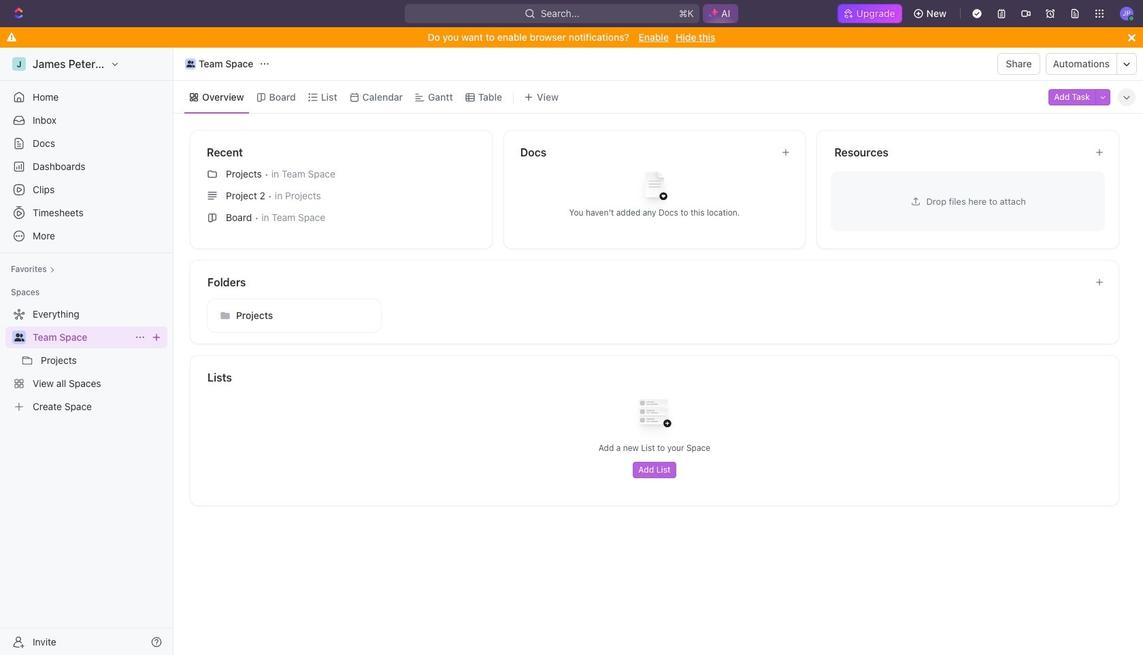 Task type: vqa. For each thing, say whether or not it's contained in the screenshot.
comments
no



Task type: locate. For each thing, give the bounding box(es) containing it.
0 horizontal spatial user group image
[[14, 334, 24, 342]]

tree
[[5, 304, 167, 418]]

1 vertical spatial user group image
[[14, 334, 24, 342]]

no lists icon. image
[[628, 389, 682, 443]]

1 horizontal spatial user group image
[[186, 61, 195, 67]]

tree inside the sidebar navigation
[[5, 304, 167, 418]]

0 vertical spatial user group image
[[186, 61, 195, 67]]

sidebar navigation
[[0, 48, 176, 655]]

user group image
[[186, 61, 195, 67], [14, 334, 24, 342]]

user group image inside the sidebar navigation
[[14, 334, 24, 342]]



Task type: describe. For each thing, give the bounding box(es) containing it.
no most used docs image
[[628, 161, 682, 215]]

james peterson's workspace, , element
[[12, 57, 26, 71]]



